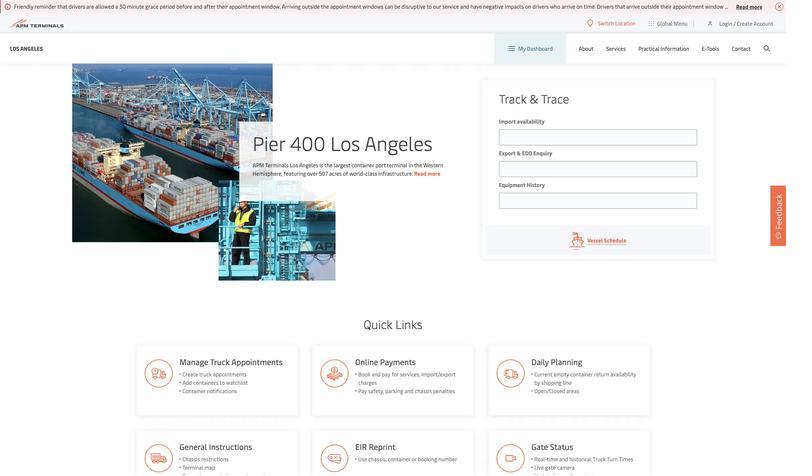 Task type: vqa. For each thing, say whether or not it's contained in the screenshot.
1st 341W from right
no



Task type: describe. For each thing, give the bounding box(es) containing it.
contact
[[733, 45, 751, 52]]

general instructions
[[179, 442, 252, 453]]

window
[[706, 3, 724, 10]]

truck inside manage truck appointments create truck appointments add containers to watchlist container notifications
[[210, 357, 230, 368]]

gate cam image
[[497, 445, 525, 473]]

hemisphere,
[[253, 170, 283, 177]]

chassis,
[[369, 456, 387, 463]]

chassis
[[415, 388, 432, 395]]

read for read more button
[[737, 3, 749, 10]]

have
[[471, 3, 482, 10]]

status
[[550, 442, 574, 453]]

chassis restrictions terminal map
[[182, 456, 228, 472]]

eir
[[356, 442, 367, 453]]

western
[[424, 161, 444, 169]]

information
[[661, 45, 690, 52]]

disruptive
[[402, 3, 426, 10]]

window.
[[261, 3, 281, 10]]

and inside real-time and historical truck turn times live gate camera
[[560, 456, 569, 463]]

login
[[720, 20, 733, 27]]

edo
[[523, 150, 533, 157]]

line
[[563, 379, 572, 387]]

grace
[[146, 3, 159, 10]]

pier 400 los angeles
[[253, 130, 433, 156]]

current
[[535, 371, 553, 378]]

2 on from the left
[[577, 3, 583, 10]]

terminals
[[265, 161, 289, 169]]

friendly reminder that drivers are allowed a 30 minute grace period before and after their appointment window. arriving outside the appointment windows can be disruptive to our service and have negative impacts on drivers who arrive on time. drivers that arrive outside their appointment window will be turned away. to rec
[[14, 3, 787, 10]]

world-
[[350, 170, 366, 177]]

feedback button
[[771, 186, 787, 246]]

turn
[[608, 456, 618, 463]]

links
[[396, 316, 423, 332]]

dashboard
[[527, 45, 553, 52]]

times
[[619, 456, 634, 463]]

featuring
[[284, 170, 306, 177]]

containers
[[193, 379, 218, 387]]

trace
[[541, 90, 570, 107]]

1 horizontal spatial to
[[427, 3, 432, 10]]

global
[[658, 20, 673, 27]]

in
[[409, 161, 413, 169]]

of
[[343, 170, 348, 177]]

location
[[616, 19, 636, 27]]

2 drivers from the left
[[533, 3, 549, 10]]

create inside manage truck appointments create truck appointments add containers to watchlist container notifications
[[182, 371, 198, 378]]

minute
[[127, 3, 144, 10]]

my dashboard
[[519, 45, 553, 52]]

watchlist
[[226, 379, 248, 387]]

drivers
[[598, 3, 614, 10]]

contact button
[[733, 33, 751, 64]]

account
[[754, 20, 774, 27]]

about button
[[579, 33, 594, 64]]

0 horizontal spatial los
[[10, 45, 19, 52]]

import availability
[[499, 118, 545, 125]]

angeles for apm terminals los angeles is the largest container port terminal in the western hemisphere, featuring over 507 acres of world-class infrastructure.
[[299, 161, 318, 169]]

daily
[[532, 357, 549, 368]]

global menu button
[[643, 13, 695, 33]]

pier
[[253, 130, 285, 156]]

arriving
[[282, 3, 301, 10]]

vessel
[[588, 237, 603, 244]]

apmt icon 135 image
[[321, 445, 349, 473]]

reprint
[[369, 442, 396, 453]]

truck inside real-time and historical truck turn times live gate camera
[[593, 456, 606, 463]]

and left after
[[194, 3, 203, 10]]

track & trace
[[499, 90, 570, 107]]

gate
[[546, 464, 556, 472]]

safety,
[[368, 388, 384, 395]]

availability inside daily planning current empty container return availability by shipping line open/closed areas
[[611, 371, 637, 378]]

before
[[177, 3, 192, 10]]

planning
[[551, 357, 583, 368]]

schedule
[[605, 237, 627, 244]]

los for pier
[[331, 130, 360, 156]]

2 outside from the left
[[642, 3, 660, 10]]

book
[[359, 371, 371, 378]]

3 appointment from the left
[[673, 3, 704, 10]]

live
[[535, 464, 544, 472]]

manage
[[179, 357, 208, 368]]

practical information
[[639, 45, 690, 52]]

instructions
[[209, 442, 252, 453]]

terminal
[[182, 464, 203, 472]]

angeles for pier 400 los angeles
[[365, 130, 433, 156]]

los for apm
[[290, 161, 298, 169]]

feedback
[[774, 194, 785, 230]]

close alert image
[[776, 3, 784, 11]]

apm terminals los angeles is the largest container port terminal in the western hemisphere, featuring over 507 acres of world-class infrastructure.
[[253, 161, 444, 177]]

time.
[[584, 3, 596, 10]]

1 appointment from the left
[[229, 3, 260, 10]]

menu
[[674, 20, 688, 27]]

payments
[[380, 357, 416, 368]]

la secondary image
[[219, 181, 336, 281]]

port
[[376, 161, 386, 169]]

1 their from the left
[[217, 3, 228, 10]]

real-
[[535, 456, 547, 463]]

1 arrive from the left
[[562, 3, 576, 10]]

orange club loyalty program - 56 image
[[497, 360, 525, 388]]

switch location
[[598, 19, 636, 27]]

vessel schedule link
[[486, 226, 711, 256]]

historical
[[570, 456, 592, 463]]

over
[[308, 170, 318, 177]]

more for read more button
[[750, 3, 763, 10]]

penalties
[[434, 388, 455, 395]]

tariffs - 131 image
[[321, 360, 349, 388]]



Task type: locate. For each thing, give the bounding box(es) containing it.
1 vertical spatial read more
[[415, 170, 441, 177]]

more up account
[[750, 3, 763, 10]]

0 horizontal spatial to
[[220, 379, 225, 387]]

los inside the apm terminals los angeles is the largest container port terminal in the western hemisphere, featuring over 507 acres of world-class infrastructure.
[[290, 161, 298, 169]]

1 vertical spatial availability
[[611, 371, 637, 378]]

0 horizontal spatial truck
[[210, 357, 230, 368]]

rec
[[781, 3, 787, 10]]

507
[[319, 170, 328, 177]]

0 vertical spatial truck
[[210, 357, 230, 368]]

vessel schedule
[[588, 237, 627, 244]]

read for read more link
[[415, 170, 427, 177]]

and left pay on the bottom of page
[[372, 371, 381, 378]]

1 horizontal spatial read more
[[737, 3, 763, 10]]

0 vertical spatial read more
[[737, 3, 763, 10]]

that right the 'drivers'
[[616, 3, 626, 10]]

services button
[[607, 33, 626, 64]]

0 horizontal spatial create
[[182, 371, 198, 378]]

appointment up menu
[[673, 3, 704, 10]]

period
[[160, 3, 175, 10]]

for
[[392, 371, 399, 378]]

online
[[356, 357, 378, 368]]

0 vertical spatial more
[[750, 3, 763, 10]]

1 vertical spatial to
[[220, 379, 225, 387]]

2 vertical spatial angeles
[[299, 161, 318, 169]]

0 horizontal spatial drivers
[[69, 3, 85, 10]]

drivers
[[69, 3, 85, 10], [533, 3, 549, 10]]

switch
[[598, 19, 614, 27]]

0 horizontal spatial appointment
[[229, 3, 260, 10]]

number
[[439, 456, 458, 463]]

their up the global
[[661, 3, 672, 10]]

quick links
[[364, 316, 423, 332]]

time
[[547, 456, 558, 463]]

& for edo
[[517, 150, 521, 157]]

appointment left window.
[[229, 3, 260, 10]]

angeles inside the apm terminals los angeles is the largest container port terminal in the western hemisphere, featuring over 507 acres of world-class infrastructure.
[[299, 161, 318, 169]]

30
[[120, 3, 126, 10]]

services
[[607, 45, 626, 52]]

service
[[443, 3, 459, 10]]

& for trace
[[530, 90, 539, 107]]

availability down track & trace
[[517, 118, 545, 125]]

will
[[725, 3, 734, 10]]

be
[[395, 3, 401, 10], [735, 3, 741, 10]]

&
[[530, 90, 539, 107], [517, 150, 521, 157]]

2 horizontal spatial container
[[571, 371, 593, 378]]

to
[[427, 3, 432, 10], [220, 379, 225, 387]]

2 vertical spatial container
[[388, 456, 411, 463]]

my
[[519, 45, 526, 52]]

0 vertical spatial los
[[10, 45, 19, 52]]

0 horizontal spatial availability
[[517, 118, 545, 125]]

return
[[595, 371, 610, 378]]

switch location button
[[588, 19, 636, 27]]

read more for read more link
[[415, 170, 441, 177]]

los angeles
[[10, 45, 43, 52]]

& left edo
[[517, 150, 521, 157]]

angeles inside 'los angeles' link
[[20, 45, 43, 52]]

1 vertical spatial more
[[428, 170, 441, 177]]

1 horizontal spatial container
[[388, 456, 411, 463]]

1 vertical spatial truck
[[593, 456, 606, 463]]

driver information - 58 image
[[145, 445, 173, 473]]

outside up the global
[[642, 3, 660, 10]]

2 their from the left
[[661, 3, 672, 10]]

shipping
[[542, 379, 562, 387]]

outside
[[302, 3, 320, 10], [642, 3, 660, 10]]

restrictions
[[201, 456, 228, 463]]

0 horizontal spatial on
[[526, 3, 532, 10]]

online payments book and pay for services, import/export charges pay safety, parking and chassis penalties
[[356, 357, 456, 395]]

who
[[551, 3, 561, 10]]

on right impacts
[[526, 3, 532, 10]]

0 vertical spatial container
[[352, 161, 374, 169]]

& left trace
[[530, 90, 539, 107]]

0 horizontal spatial angeles
[[20, 45, 43, 52]]

truck
[[210, 357, 230, 368], [593, 456, 606, 463]]

read more down western
[[415, 170, 441, 177]]

1 horizontal spatial on
[[577, 3, 583, 10]]

1 drivers from the left
[[69, 3, 85, 10]]

1 horizontal spatial be
[[735, 3, 741, 10]]

their right after
[[217, 3, 228, 10]]

drivers left are
[[69, 3, 85, 10]]

export & edo enquiry
[[499, 150, 553, 157]]

angeles
[[20, 45, 43, 52], [365, 130, 433, 156], [299, 161, 318, 169]]

create up "add"
[[182, 371, 198, 378]]

0 horizontal spatial more
[[428, 170, 441, 177]]

container inside daily planning current empty container return availability by shipping line open/closed areas
[[571, 371, 593, 378]]

arrive up location
[[627, 3, 641, 10]]

container inside the apm terminals los angeles is the largest container port terminal in the western hemisphere, featuring over 507 acres of world-class infrastructure.
[[352, 161, 374, 169]]

practical
[[639, 45, 660, 52]]

1 vertical spatial create
[[182, 371, 198, 378]]

1 on from the left
[[526, 3, 532, 10]]

manager truck appointments - 53 image
[[145, 360, 173, 388]]

1 be from the left
[[395, 3, 401, 10]]

0 vertical spatial to
[[427, 3, 432, 10]]

and left the chassis
[[405, 388, 414, 395]]

0 vertical spatial angeles
[[20, 45, 43, 52]]

0 vertical spatial availability
[[517, 118, 545, 125]]

more for read more link
[[428, 170, 441, 177]]

2 that from the left
[[616, 3, 626, 10]]

container up world-
[[352, 161, 374, 169]]

2 horizontal spatial angeles
[[365, 130, 433, 156]]

to inside manage truck appointments create truck appointments add containers to watchlist container notifications
[[220, 379, 225, 387]]

on
[[526, 3, 532, 10], [577, 3, 583, 10]]

and up camera
[[560, 456, 569, 463]]

pay
[[382, 371, 391, 378]]

to up notifications
[[220, 379, 225, 387]]

0 horizontal spatial &
[[517, 150, 521, 157]]

0 vertical spatial &
[[530, 90, 539, 107]]

that
[[57, 3, 67, 10], [616, 3, 626, 10]]

1 horizontal spatial availability
[[611, 371, 637, 378]]

read
[[737, 3, 749, 10], [415, 170, 427, 177]]

impacts
[[505, 3, 524, 10]]

global menu
[[658, 20, 688, 27]]

more down western
[[428, 170, 441, 177]]

0 horizontal spatial be
[[395, 3, 401, 10]]

windows
[[363, 3, 384, 10]]

notifications
[[207, 388, 237, 395]]

container for daily planning
[[571, 371, 593, 378]]

e-
[[703, 45, 707, 52]]

1 vertical spatial angeles
[[365, 130, 433, 156]]

appointments
[[231, 357, 283, 368]]

apm
[[253, 161, 264, 169]]

empty
[[554, 371, 569, 378]]

container up line
[[571, 371, 593, 378]]

drivers left who
[[533, 3, 549, 10]]

truck up appointments
[[210, 357, 230, 368]]

1 horizontal spatial angeles
[[299, 161, 318, 169]]

0 horizontal spatial their
[[217, 3, 228, 10]]

2 horizontal spatial appointment
[[673, 3, 704, 10]]

arrive right who
[[562, 3, 576, 10]]

my dashboard button
[[508, 33, 553, 64]]

container for eir reprint
[[388, 456, 411, 463]]

read inside button
[[737, 3, 749, 10]]

create right / at the right of the page
[[738, 20, 753, 27]]

daily planning current empty container return availability by shipping line open/closed areas
[[532, 357, 637, 395]]

on left the time.
[[577, 3, 583, 10]]

1 horizontal spatial that
[[616, 3, 626, 10]]

away. to
[[760, 3, 779, 10]]

2 appointment from the left
[[331, 3, 362, 10]]

be right can
[[395, 3, 401, 10]]

1 horizontal spatial more
[[750, 3, 763, 10]]

1 horizontal spatial &
[[530, 90, 539, 107]]

los angeles link
[[10, 44, 43, 53]]

1 horizontal spatial appointment
[[331, 3, 362, 10]]

that right reminder
[[57, 3, 67, 10]]

1 horizontal spatial create
[[738, 20, 753, 27]]

los angeles pier 400 image
[[72, 64, 273, 243]]

1 horizontal spatial truck
[[593, 456, 606, 463]]

chassis
[[182, 456, 200, 463]]

400
[[290, 130, 326, 156]]

/
[[734, 20, 736, 27]]

practical information button
[[639, 33, 690, 64]]

more
[[750, 3, 763, 10], [428, 170, 441, 177]]

terminal
[[387, 161, 408, 169]]

about
[[579, 45, 594, 52]]

1 horizontal spatial arrive
[[627, 3, 641, 10]]

0 horizontal spatial read more
[[415, 170, 441, 177]]

0 horizontal spatial that
[[57, 3, 67, 10]]

import
[[499, 118, 516, 125]]

1 horizontal spatial read
[[737, 3, 749, 10]]

turned
[[742, 3, 758, 10]]

services,
[[400, 371, 420, 378]]

gate status
[[532, 442, 574, 453]]

be right the will
[[735, 3, 741, 10]]

largest
[[334, 161, 351, 169]]

read down western
[[415, 170, 427, 177]]

equipment
[[499, 181, 526, 189]]

add
[[182, 379, 192, 387]]

read more for read more button
[[737, 3, 763, 10]]

booking
[[418, 456, 437, 463]]

arrive
[[562, 3, 576, 10], [627, 3, 641, 10]]

and left have at the right top
[[461, 3, 470, 10]]

truck left turn
[[593, 456, 606, 463]]

outside right arriving
[[302, 3, 320, 10]]

1 that from the left
[[57, 3, 67, 10]]

read more button
[[737, 2, 763, 11]]

allowed
[[95, 3, 114, 10]]

0 horizontal spatial container
[[352, 161, 374, 169]]

0 vertical spatial read
[[737, 3, 749, 10]]

2 be from the left
[[735, 3, 741, 10]]

0 vertical spatial create
[[738, 20, 753, 27]]

1 vertical spatial &
[[517, 150, 521, 157]]

0 horizontal spatial read
[[415, 170, 427, 177]]

container left or
[[388, 456, 411, 463]]

1 vertical spatial los
[[331, 130, 360, 156]]

charges
[[359, 379, 377, 387]]

1 horizontal spatial los
[[290, 161, 298, 169]]

appointment left windows
[[331, 3, 362, 10]]

2 arrive from the left
[[627, 3, 641, 10]]

equipment history
[[499, 181, 545, 189]]

real-time and historical truck turn times live gate camera
[[535, 456, 634, 472]]

0 horizontal spatial outside
[[302, 3, 320, 10]]

1 horizontal spatial drivers
[[533, 3, 549, 10]]

2 horizontal spatial los
[[331, 130, 360, 156]]

eir reprint use chassis, container or booking number
[[356, 442, 458, 463]]

export
[[499, 150, 516, 157]]

read right the will
[[737, 3, 749, 10]]

to left the our at the right top
[[427, 3, 432, 10]]

1 outside from the left
[[302, 3, 320, 10]]

1 vertical spatial container
[[571, 371, 593, 378]]

read more up login / create account
[[737, 3, 763, 10]]

container inside eir reprint use chassis, container or booking number
[[388, 456, 411, 463]]

availability right return
[[611, 371, 637, 378]]

reminder
[[35, 3, 56, 10]]

more inside button
[[750, 3, 763, 10]]

1 vertical spatial read
[[415, 170, 427, 177]]

negative
[[484, 3, 504, 10]]

1 horizontal spatial their
[[661, 3, 672, 10]]

2 vertical spatial los
[[290, 161, 298, 169]]

1 horizontal spatial outside
[[642, 3, 660, 10]]

0 horizontal spatial arrive
[[562, 3, 576, 10]]



